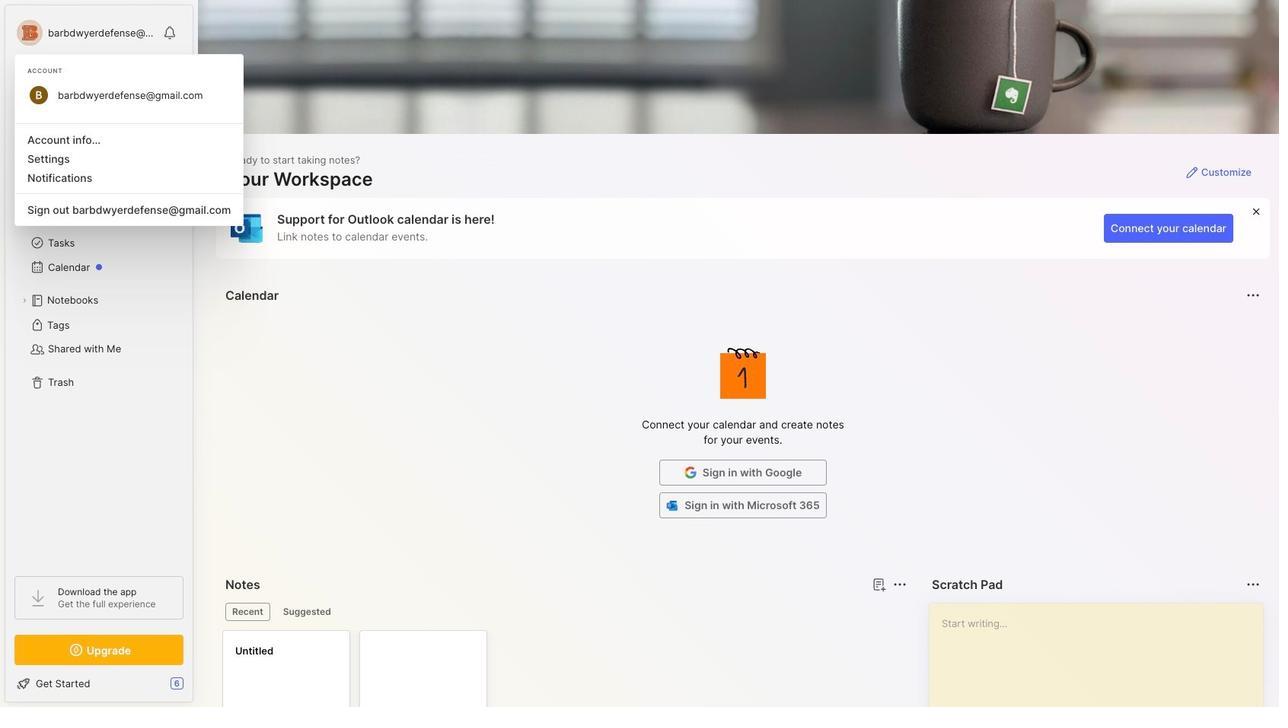 Task type: describe. For each thing, give the bounding box(es) containing it.
expand notebooks image
[[20, 296, 29, 305]]

main element
[[0, 0, 198, 707]]

tree inside main element
[[5, 148, 193, 563]]

click to collapse image
[[192, 679, 204, 698]]

more actions image
[[1244, 576, 1263, 594]]

1 tab from the left
[[225, 603, 270, 621]]

more actions image
[[1244, 286, 1263, 305]]

dropdown list menu
[[15, 117, 243, 219]]

Start writing… text field
[[942, 604, 1263, 707]]



Task type: vqa. For each thing, say whether or not it's contained in the screenshot.
Notes corresponding to Notes
no



Task type: locate. For each thing, give the bounding box(es) containing it.
0 horizontal spatial tab
[[225, 603, 270, 621]]

tab list
[[225, 603, 905, 621]]

None search field
[[42, 75, 170, 94]]

Help and Learning task checklist field
[[5, 672, 193, 696]]

2 more actions field from the top
[[1243, 574, 1264, 596]]

Account field
[[14, 18, 155, 48]]

1 more actions field from the top
[[1243, 285, 1264, 306]]

none search field inside main element
[[42, 75, 170, 94]]

1 horizontal spatial tab
[[276, 603, 338, 621]]

2 tab from the left
[[276, 603, 338, 621]]

0 vertical spatial more actions field
[[1243, 285, 1264, 306]]

Search text field
[[42, 78, 170, 92]]

1 vertical spatial more actions field
[[1243, 574, 1264, 596]]

More actions field
[[1243, 285, 1264, 306], [1243, 574, 1264, 596]]

tab
[[225, 603, 270, 621], [276, 603, 338, 621]]

row group
[[222, 631, 497, 707]]

tree
[[5, 148, 193, 563]]



